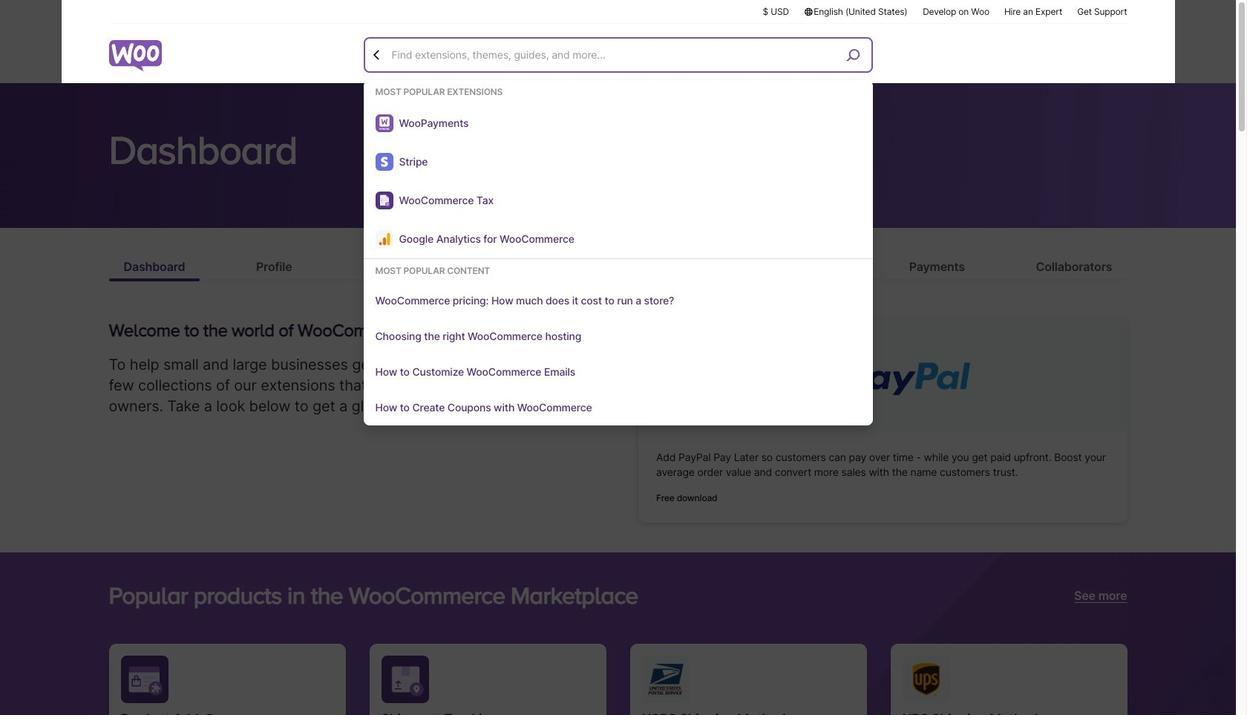 Task type: locate. For each thing, give the bounding box(es) containing it.
group
[[363, 86, 873, 259], [363, 265, 873, 425]]

None search field
[[363, 37, 873, 425]]

list box
[[363, 86, 873, 425]]

0 vertical spatial group
[[363, 86, 873, 259]]

2 group from the top
[[363, 265, 873, 425]]

close search image
[[369, 47, 384, 62]]

1 vertical spatial group
[[363, 265, 873, 425]]

Find extensions, themes, guides, and more… search field
[[388, 39, 841, 71]]

1 group from the top
[[363, 86, 873, 259]]



Task type: vqa. For each thing, say whether or not it's contained in the screenshot.
Find extensions, themes, guides, and more… search field
yes



